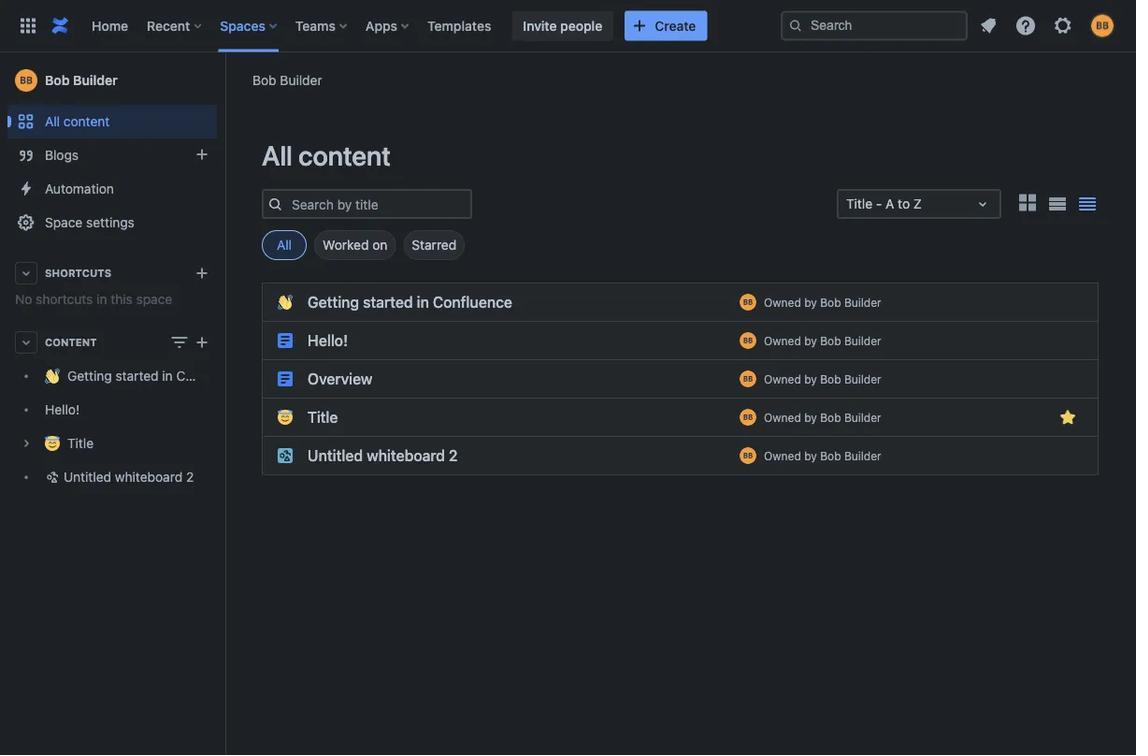 Task type: vqa. For each thing, say whether or not it's contained in the screenshot.
Change view icon
yes



Task type: describe. For each thing, give the bounding box(es) containing it.
all button
[[262, 230, 307, 260]]

recent button
[[141, 11, 209, 41]]

whiteboard inside "link"
[[115, 469, 183, 485]]

all inside button
[[277, 237, 292, 253]]

shortcuts button
[[7, 256, 217, 290]]

1 horizontal spatial in
[[162, 368, 173, 384]]

help icon image
[[1015, 15, 1038, 37]]

automation
[[45, 181, 114, 196]]

builder for getting started in confluence
[[845, 296, 882, 309]]

title link
[[7, 427, 217, 460]]

0 vertical spatial started
[[363, 293, 413, 311]]

by for getting started in confluence
[[805, 296, 818, 309]]

1 vertical spatial all content
[[262, 139, 391, 171]]

create
[[655, 18, 696, 33]]

add shortcut image
[[191, 262, 213, 284]]

owned for title
[[764, 411, 802, 424]]

tree inside space element
[[7, 359, 245, 494]]

create a blog image
[[191, 143, 213, 166]]

space
[[45, 215, 83, 230]]

owned by bob builder for hello!
[[764, 334, 882, 347]]

0 vertical spatial untitled whiteboard 2
[[308, 447, 458, 465]]

global element
[[11, 0, 781, 52]]

worked on button
[[314, 230, 396, 260]]

bob for untitled whiteboard 2
[[821, 449, 842, 462]]

1 vertical spatial title
[[308, 408, 338, 426]]

page image for overview
[[278, 371, 293, 386]]

bob builder link for title
[[821, 411, 882, 424]]

by for untitled whiteboard 2
[[805, 449, 818, 462]]

bob for title
[[821, 411, 842, 424]]

worked on
[[323, 237, 388, 253]]

space element
[[0, 52, 245, 755]]

unstar image
[[1057, 406, 1080, 429]]

by for title
[[805, 411, 818, 424]]

apps
[[366, 18, 398, 33]]

to
[[898, 196, 911, 211]]

1 horizontal spatial whiteboard
[[367, 447, 445, 465]]

all inside space element
[[45, 114, 60, 129]]

open image
[[972, 193, 995, 215]]

starred button
[[404, 230, 465, 260]]

on
[[373, 237, 388, 253]]

starred
[[412, 237, 457, 253]]

spaces
[[220, 18, 266, 33]]

:innocent: image
[[278, 410, 293, 425]]

2 inside "link"
[[186, 469, 194, 485]]

started inside tree
[[116, 368, 159, 384]]

templates
[[428, 18, 492, 33]]

0 vertical spatial hello!
[[308, 332, 348, 349]]

a
[[886, 196, 895, 211]]

search image
[[789, 18, 804, 33]]

1 vertical spatial all
[[262, 139, 293, 171]]

invite
[[523, 18, 557, 33]]

profile picture image for getting started in confluence
[[740, 294, 757, 311]]

bob for hello!
[[821, 334, 842, 347]]

content
[[45, 336, 97, 349]]

blogs
[[45, 147, 79, 163]]

owned for hello!
[[764, 334, 802, 347]]

z
[[914, 196, 923, 211]]

invite people
[[523, 18, 603, 33]]

0 vertical spatial getting
[[308, 293, 359, 311]]

0 horizontal spatial in
[[97, 291, 107, 307]]

profile picture image for untitled whiteboard 2
[[740, 447, 757, 464]]

no shortcuts in this space
[[15, 291, 172, 307]]

1 bob builder from the left
[[253, 72, 322, 87]]

profile picture image for hello!
[[740, 332, 757, 349]]

apps button
[[360, 11, 416, 41]]

page image for hello!
[[278, 333, 293, 348]]

builder for overview
[[845, 372, 882, 385]]

getting started in confluence link
[[7, 359, 245, 393]]

0 vertical spatial title
[[847, 196, 873, 211]]

shortcuts
[[36, 291, 93, 307]]



Task type: locate. For each thing, give the bounding box(es) containing it.
by
[[805, 296, 818, 309], [805, 334, 818, 347], [805, 372, 818, 385], [805, 411, 818, 424], [805, 449, 818, 462]]

1 vertical spatial getting started in confluence
[[67, 368, 245, 384]]

bob inside space element
[[45, 73, 70, 88]]

hello! up title link
[[45, 402, 80, 417]]

0 vertical spatial content
[[63, 114, 110, 129]]

settings
[[86, 215, 135, 230]]

0 vertical spatial all
[[45, 114, 60, 129]]

0 horizontal spatial content
[[63, 114, 110, 129]]

all up the blogs
[[45, 114, 60, 129]]

1 vertical spatial untitled
[[64, 469, 111, 485]]

hello!
[[308, 332, 348, 349], [45, 402, 80, 417]]

1 owned from the top
[[764, 296, 802, 309]]

worked
[[323, 237, 369, 253]]

getting inside space element
[[67, 368, 112, 384]]

2 vertical spatial all
[[277, 237, 292, 253]]

None text field
[[847, 195, 850, 213]]

space settings
[[45, 215, 135, 230]]

:wave: image
[[278, 295, 293, 310]]

page image
[[278, 333, 293, 348], [278, 371, 293, 386]]

profile picture image for title
[[740, 409, 757, 426]]

owned by bob builder for untitled whiteboard 2
[[764, 449, 882, 462]]

by for hello!
[[805, 334, 818, 347]]

1 horizontal spatial hello!
[[308, 332, 348, 349]]

3 owned by bob builder from the top
[[764, 372, 882, 385]]

builder for hello!
[[845, 334, 882, 347]]

getting started in confluence
[[308, 293, 513, 311], [67, 368, 245, 384]]

confluence down "create content" icon
[[176, 368, 245, 384]]

:wave: image
[[278, 295, 293, 310]]

content inside space element
[[63, 114, 110, 129]]

1 vertical spatial getting
[[67, 368, 112, 384]]

untitled down title link
[[64, 469, 111, 485]]

1 by from the top
[[805, 296, 818, 309]]

hello! link
[[7, 393, 217, 427]]

1 horizontal spatial content
[[299, 139, 391, 171]]

0 vertical spatial 2
[[449, 447, 458, 465]]

content up search by title field
[[299, 139, 391, 171]]

1 vertical spatial confluence
[[176, 368, 245, 384]]

tree
[[7, 359, 245, 494]]

title right :innocent: image
[[308, 408, 338, 426]]

1 vertical spatial started
[[116, 368, 159, 384]]

space settings link
[[7, 206, 217, 240]]

page image down :wave: icon
[[278, 333, 293, 348]]

3 owned from the top
[[764, 372, 802, 385]]

2 by from the top
[[805, 334, 818, 347]]

in
[[97, 291, 107, 307], [417, 293, 429, 311], [162, 368, 173, 384]]

5 by from the top
[[805, 449, 818, 462]]

1 horizontal spatial untitled
[[308, 447, 363, 465]]

2 page image from the top
[[278, 371, 293, 386]]

2 owned from the top
[[764, 334, 802, 347]]

owned
[[764, 296, 802, 309], [764, 334, 802, 347], [764, 372, 802, 385], [764, 411, 802, 424], [764, 449, 802, 462]]

bob builder
[[253, 72, 322, 87], [45, 73, 118, 88]]

started down content dropdown button
[[116, 368, 159, 384]]

bob builder link
[[7, 62, 217, 99], [253, 71, 322, 89], [821, 296, 882, 309], [821, 334, 882, 347], [821, 372, 882, 385], [821, 411, 882, 424], [821, 449, 882, 462]]

getting started in confluence inside space element
[[67, 368, 245, 384]]

recent
[[147, 18, 190, 33]]

builder for title
[[845, 411, 882, 424]]

settings icon image
[[1053, 15, 1075, 37]]

untitled whiteboard 2 down overview
[[308, 447, 458, 465]]

owned by bob builder for title
[[764, 411, 882, 424]]

tree containing getting started in confluence
[[7, 359, 245, 494]]

create content image
[[191, 331, 213, 354]]

0 horizontal spatial confluence
[[176, 368, 245, 384]]

owned for getting started in confluence
[[764, 296, 802, 309]]

1 vertical spatial untitled whiteboard 2
[[64, 469, 194, 485]]

0 vertical spatial whiteboard
[[367, 447, 445, 465]]

bob builder inside space element
[[45, 73, 118, 88]]

create button
[[625, 11, 708, 41]]

builder for untitled whiteboard 2
[[845, 449, 882, 462]]

profile picture image
[[740, 294, 757, 311], [740, 332, 757, 349], [740, 371, 757, 387], [740, 409, 757, 426], [740, 447, 757, 464]]

in down 'change view' icon
[[162, 368, 173, 384]]

0 vertical spatial page image
[[278, 333, 293, 348]]

owned by bob builder for overview
[[764, 372, 882, 385]]

title
[[847, 196, 873, 211], [308, 408, 338, 426], [67, 436, 94, 451]]

untitled whiteboard 2 link
[[7, 460, 217, 494]]

owned by bob builder for getting started in confluence
[[764, 296, 882, 309]]

1 horizontal spatial confluence
[[433, 293, 513, 311]]

1 horizontal spatial 2
[[449, 447, 458, 465]]

all up :wave: icon
[[277, 237, 292, 253]]

bob builder link for untitled whiteboard 2
[[821, 449, 882, 462]]

all content up search by title field
[[262, 139, 391, 171]]

cards image
[[1017, 191, 1040, 214]]

1 horizontal spatial untitled whiteboard 2
[[308, 447, 458, 465]]

title left -
[[847, 196, 873, 211]]

0 horizontal spatial untitled whiteboard 2
[[64, 469, 194, 485]]

space
[[136, 291, 172, 307]]

2 vertical spatial title
[[67, 436, 94, 451]]

3 by from the top
[[805, 372, 818, 385]]

blogs link
[[7, 138, 217, 172]]

0 vertical spatial all content
[[45, 114, 110, 129]]

all right create a blog image
[[262, 139, 293, 171]]

owned by bob builder
[[764, 296, 882, 309], [764, 334, 882, 347], [764, 372, 882, 385], [764, 411, 882, 424], [764, 449, 882, 462]]

2 horizontal spatial in
[[417, 293, 429, 311]]

whiteboard
[[367, 447, 445, 465], [115, 469, 183, 485]]

0 horizontal spatial whiteboard
[[115, 469, 183, 485]]

1 vertical spatial 2
[[186, 469, 194, 485]]

bob builder down teams
[[253, 72, 322, 87]]

1 horizontal spatial all content
[[262, 139, 391, 171]]

profile picture image for overview
[[740, 371, 757, 387]]

:innocent: image
[[278, 410, 293, 425]]

1 vertical spatial whiteboard
[[115, 469, 183, 485]]

untitled right whiteboard image
[[308, 447, 363, 465]]

banner containing home
[[0, 0, 1137, 52]]

0 horizontal spatial getting started in confluence
[[67, 368, 245, 384]]

untitled whiteboard 2
[[308, 447, 458, 465], [64, 469, 194, 485]]

-
[[877, 196, 883, 211]]

bob builder up all content link
[[45, 73, 118, 88]]

bob builder link for overview
[[821, 372, 882, 385]]

appswitcher icon image
[[17, 15, 39, 37]]

bob builder link for getting started in confluence
[[821, 296, 882, 309]]

automation link
[[7, 172, 217, 206]]

1 horizontal spatial getting
[[308, 293, 359, 311]]

2 profile picture image from the top
[[740, 332, 757, 349]]

0 horizontal spatial all content
[[45, 114, 110, 129]]

shortcuts
[[45, 267, 111, 279]]

invite people button
[[512, 11, 614, 41]]

started down on
[[363, 293, 413, 311]]

4 profile picture image from the top
[[740, 409, 757, 426]]

1 horizontal spatial title
[[308, 408, 338, 426]]

list image
[[1049, 197, 1067, 210]]

1 horizontal spatial started
[[363, 293, 413, 311]]

1 page image from the top
[[278, 333, 293, 348]]

confluence
[[433, 293, 513, 311], [176, 368, 245, 384]]

0 horizontal spatial untitled
[[64, 469, 111, 485]]

all
[[45, 114, 60, 129], [262, 139, 293, 171], [277, 237, 292, 253]]

people
[[561, 18, 603, 33]]

confluence down starred button
[[433, 293, 513, 311]]

home
[[92, 18, 128, 33]]

compact list image
[[1077, 193, 1099, 215]]

bob for getting started in confluence
[[821, 296, 842, 309]]

Search by title field
[[286, 191, 471, 217]]

getting started in confluence down starred button
[[308, 293, 513, 311]]

2
[[449, 447, 458, 465], [186, 469, 194, 485]]

overview
[[308, 370, 373, 388]]

0 vertical spatial getting started in confluence
[[308, 293, 513, 311]]

all content inside space element
[[45, 114, 110, 129]]

no
[[15, 291, 32, 307]]

whiteboard image
[[278, 448, 293, 463]]

3 profile picture image from the top
[[740, 371, 757, 387]]

4 by from the top
[[805, 411, 818, 424]]

1 vertical spatial page image
[[278, 371, 293, 386]]

content
[[63, 114, 110, 129], [299, 139, 391, 171]]

5 profile picture image from the top
[[740, 447, 757, 464]]

content button
[[7, 326, 217, 359]]

1 profile picture image from the top
[[740, 294, 757, 311]]

1 vertical spatial hello!
[[45, 402, 80, 417]]

change view image
[[168, 331, 191, 354]]

1 vertical spatial content
[[299, 139, 391, 171]]

0 horizontal spatial 2
[[186, 469, 194, 485]]

hello! inside tree
[[45, 402, 80, 417]]

banner
[[0, 0, 1137, 52]]

content up the blogs
[[63, 114, 110, 129]]

owned for untitled whiteboard 2
[[764, 449, 802, 462]]

all content
[[45, 114, 110, 129], [262, 139, 391, 171]]

confluence image
[[49, 15, 71, 37], [49, 15, 71, 37]]

builder
[[280, 72, 322, 87], [73, 73, 118, 88], [845, 296, 882, 309], [845, 334, 882, 347], [845, 372, 882, 385], [845, 411, 882, 424], [845, 449, 882, 462]]

templates link
[[422, 11, 497, 41]]

5 owned from the top
[[764, 449, 802, 462]]

started
[[363, 293, 413, 311], [116, 368, 159, 384]]

Search field
[[781, 11, 968, 41]]

title inside space element
[[67, 436, 94, 451]]

1 horizontal spatial getting started in confluence
[[308, 293, 513, 311]]

1 owned by bob builder from the top
[[764, 296, 882, 309]]

spaces button
[[215, 11, 284, 41]]

untitled whiteboard 2 down title link
[[64, 469, 194, 485]]

confluence inside space element
[[176, 368, 245, 384]]

getting right :wave: image
[[308, 293, 359, 311]]

builder inside space element
[[73, 73, 118, 88]]

owned for overview
[[764, 372, 802, 385]]

untitled inside untitled whiteboard 2 "link"
[[64, 469, 111, 485]]

0 horizontal spatial getting
[[67, 368, 112, 384]]

getting down content
[[67, 368, 112, 384]]

all content link
[[7, 105, 217, 138]]

bob builder link for hello!
[[821, 334, 882, 347]]

untitled
[[308, 447, 363, 465], [64, 469, 111, 485]]

0 vertical spatial untitled
[[308, 447, 363, 465]]

collapse sidebar image
[[204, 62, 245, 99]]

2 owned by bob builder from the top
[[764, 334, 882, 347]]

0 horizontal spatial started
[[116, 368, 159, 384]]

notification icon image
[[978, 15, 1000, 37]]

hello! up overview
[[308, 332, 348, 349]]

this
[[111, 291, 133, 307]]

2 bob builder from the left
[[45, 73, 118, 88]]

1 horizontal spatial bob builder
[[253, 72, 322, 87]]

in down starred button
[[417, 293, 429, 311]]

getting started in confluence down 'change view' icon
[[67, 368, 245, 384]]

0 horizontal spatial hello!
[[45, 402, 80, 417]]

teams button
[[290, 11, 355, 41]]

title - a to z
[[847, 196, 923, 211]]

teams
[[296, 18, 336, 33]]

title down the hello! link
[[67, 436, 94, 451]]

getting
[[308, 293, 359, 311], [67, 368, 112, 384]]

page image up :innocent: icon
[[278, 371, 293, 386]]

bob for overview
[[821, 372, 842, 385]]

0 horizontal spatial title
[[67, 436, 94, 451]]

4 owned by bob builder from the top
[[764, 411, 882, 424]]

untitled whiteboard 2 inside "link"
[[64, 469, 194, 485]]

home link
[[86, 11, 134, 41]]

5 owned by bob builder from the top
[[764, 449, 882, 462]]

0 vertical spatial confluence
[[433, 293, 513, 311]]

all content up the blogs
[[45, 114, 110, 129]]

2 horizontal spatial title
[[847, 196, 873, 211]]

in left this
[[97, 291, 107, 307]]

0 horizontal spatial bob builder
[[45, 73, 118, 88]]

bob
[[253, 72, 277, 87], [45, 73, 70, 88], [821, 296, 842, 309], [821, 334, 842, 347], [821, 372, 842, 385], [821, 411, 842, 424], [821, 449, 842, 462]]

by for overview
[[805, 372, 818, 385]]

4 owned from the top
[[764, 411, 802, 424]]



